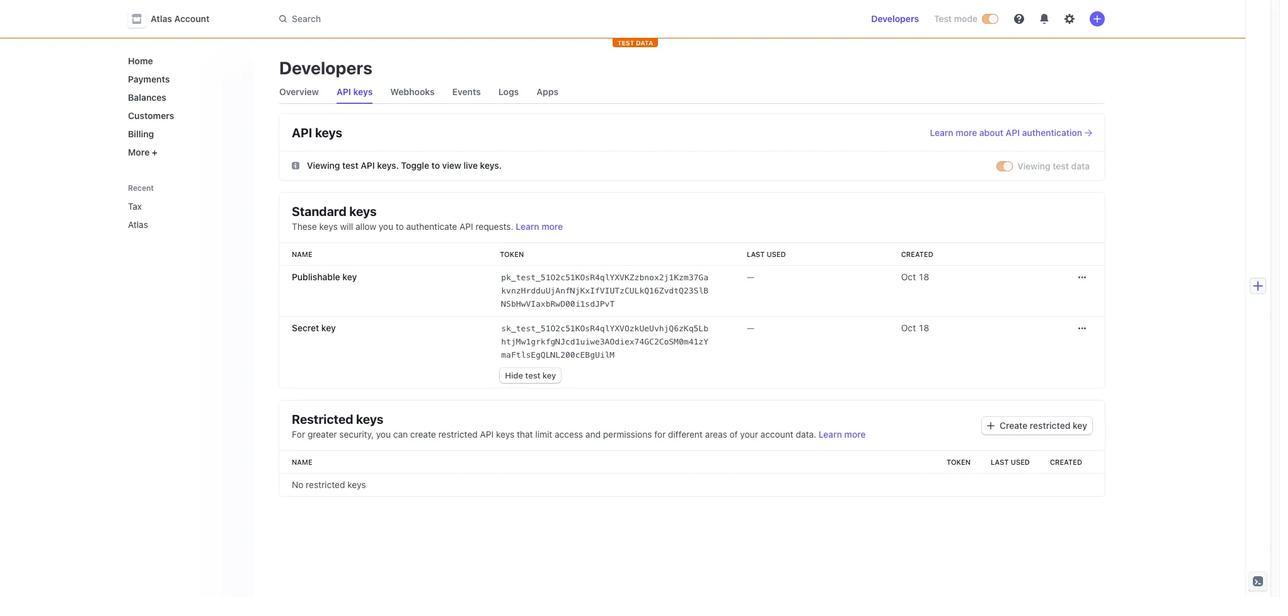 Task type: vqa. For each thing, say whether or not it's contained in the screenshot.
top Last
yes



Task type: locate. For each thing, give the bounding box(es) containing it.
pin to navigation image
[[233, 220, 243, 230]]

oct 18
[[902, 271, 930, 282], [902, 323, 930, 333]]

sk_test_51o2c51kosr4qlyxvozkueuvhjq6zkq5lb htjmw1grkfgnjcd1uiwe3aodiex74gc2cosm0m41zy maftlsegqlnl200cebguilm button
[[500, 321, 711, 363]]

atlas inside button
[[151, 13, 172, 24]]

svg image
[[292, 162, 300, 170]]

you right the allow
[[379, 221, 394, 232]]

0 vertical spatial learn
[[930, 127, 954, 138]]

1 horizontal spatial learn more link
[[819, 429, 866, 440]]

apps
[[537, 86, 559, 97]]

1 vertical spatial token
[[947, 458, 971, 466]]

atlas left account
[[151, 13, 172, 24]]

api keys
[[337, 86, 373, 97], [292, 125, 343, 140]]

viewing test data
[[1018, 160, 1090, 171]]

api keys link
[[332, 83, 378, 101]]

api keys up svg image
[[292, 125, 343, 140]]

1 vertical spatial oct 18
[[902, 323, 930, 333]]

svg image
[[1079, 274, 1087, 281], [1079, 325, 1087, 332], [988, 422, 995, 430]]

2 horizontal spatial more
[[956, 127, 978, 138]]

test right svg image
[[342, 160, 359, 171]]

more
[[956, 127, 978, 138], [542, 221, 563, 232], [845, 429, 866, 440]]

1 vertical spatial —
[[747, 323, 755, 333]]

standard
[[292, 204, 347, 219]]

1 vertical spatial atlas
[[128, 219, 148, 230]]

atlas account button
[[128, 10, 222, 28]]

0 horizontal spatial restricted
[[306, 480, 345, 490]]

0 horizontal spatial viewing
[[307, 160, 340, 171]]

1 horizontal spatial to
[[432, 160, 440, 171]]

0 vertical spatial —
[[747, 271, 755, 282]]

+
[[152, 147, 158, 158]]

0 vertical spatial developers
[[872, 13, 919, 24]]

2 horizontal spatial test
[[1053, 160, 1069, 171]]

learn more link right data.
[[819, 429, 866, 440]]

htjmw1grkfgnjcd1uiwe3aodiex74gc2cosm0m41zy
[[501, 337, 709, 347]]

0 horizontal spatial to
[[396, 221, 404, 232]]

2 vertical spatial svg image
[[988, 422, 995, 430]]

1 horizontal spatial developers
[[872, 13, 919, 24]]

restricted
[[1030, 420, 1071, 431], [439, 429, 478, 440], [306, 480, 345, 490]]

0 horizontal spatial learn
[[516, 221, 540, 232]]

1 vertical spatial more
[[542, 221, 563, 232]]

balances
[[128, 92, 166, 103]]

1 horizontal spatial test
[[526, 370, 541, 381]]

no restricted keys
[[292, 480, 366, 490]]

test inside button
[[526, 370, 541, 381]]

keys left 'webhooks'
[[353, 86, 373, 97]]

1 vertical spatial oct
[[902, 323, 916, 333]]

developers left test
[[872, 13, 919, 24]]

1 horizontal spatial learn
[[819, 429, 843, 440]]

0 vertical spatial oct 18
[[902, 271, 930, 282]]

developers link
[[867, 9, 924, 29]]

2 horizontal spatial restricted
[[1030, 420, 1071, 431]]

create restricted key link
[[983, 417, 1093, 435]]

live
[[464, 160, 478, 171]]

keys. right live
[[480, 160, 502, 171]]

1 vertical spatial to
[[396, 221, 404, 232]]

0 horizontal spatial keys.
[[377, 160, 399, 171]]

token
[[500, 250, 524, 258], [947, 458, 971, 466]]

1 horizontal spatial last
[[991, 458, 1009, 466]]

learn right requests.
[[516, 221, 540, 232]]

2 oct 18 from the top
[[902, 323, 930, 333]]

restricted right no
[[306, 480, 345, 490]]

Search text field
[[272, 7, 627, 31]]

api right about
[[1006, 127, 1020, 138]]

access
[[555, 429, 583, 440]]

api left requests.
[[460, 221, 473, 232]]

tab list
[[274, 81, 1105, 104]]

no
[[292, 480, 304, 490]]

api left toggle at the left of page
[[361, 160, 375, 171]]

learn left about
[[930, 127, 954, 138]]

1 vertical spatial api keys
[[292, 125, 343, 140]]

0 vertical spatial atlas
[[151, 13, 172, 24]]

about
[[980, 127, 1004, 138]]

viewing right svg image
[[307, 160, 340, 171]]

keys
[[353, 86, 373, 97], [315, 125, 343, 140], [349, 204, 377, 219], [319, 221, 338, 232], [356, 412, 384, 427], [496, 429, 515, 440], [348, 480, 366, 490]]

0 horizontal spatial learn more link
[[516, 221, 563, 232]]

create
[[410, 429, 436, 440]]

0 horizontal spatial atlas
[[128, 219, 148, 230]]

to left authenticate
[[396, 221, 404, 232]]

1 horizontal spatial viewing
[[1018, 160, 1051, 171]]

keys up the allow
[[349, 204, 377, 219]]

oct
[[902, 271, 916, 282], [902, 323, 916, 333]]

api inside restricted keys for greater security, you can create restricted api keys that limit access and permissions for different areas of your account data. learn more
[[480, 429, 494, 440]]

0 horizontal spatial last used
[[747, 250, 786, 258]]

1 name from the top
[[292, 250, 313, 258]]

nsbhwviaxbrwd00i1sdjpvt
[[501, 299, 615, 309]]

1 vertical spatial developers
[[279, 57, 373, 78]]

learn right data.
[[819, 429, 843, 440]]

name up publishable
[[292, 250, 313, 258]]

0 horizontal spatial last
[[747, 250, 765, 258]]

0 horizontal spatial used
[[767, 250, 786, 258]]

can
[[393, 429, 408, 440]]

1 horizontal spatial more
[[845, 429, 866, 440]]

learn more link
[[516, 221, 563, 232], [819, 429, 866, 440]]

more left about
[[956, 127, 978, 138]]

for
[[655, 429, 666, 440]]

1 oct from the top
[[902, 271, 916, 282]]

Search search field
[[272, 7, 627, 31]]

logs
[[499, 86, 519, 97]]

sk_test_51o2c51kosr4qlyxvozkueuvhjq6zkq5lb htjmw1grkfgnjcd1uiwe3aodiex74gc2cosm0m41zy maftlsegqlnl200cebguilm
[[501, 324, 709, 360]]

and
[[586, 429, 601, 440]]

1 — from the top
[[747, 271, 755, 282]]

0 vertical spatial to
[[432, 160, 440, 171]]

last
[[747, 250, 765, 258], [991, 458, 1009, 466]]

keys up security,
[[356, 412, 384, 427]]

1 vertical spatial used
[[1011, 458, 1030, 466]]

0 horizontal spatial more
[[542, 221, 563, 232]]

1 vertical spatial learn more link
[[819, 429, 866, 440]]

2 viewing from the left
[[1018, 160, 1051, 171]]

0 vertical spatial more
[[956, 127, 978, 138]]

apps link
[[532, 83, 564, 101]]

2 vertical spatial more
[[845, 429, 866, 440]]

0 horizontal spatial test
[[342, 160, 359, 171]]

atlas inside recent element
[[128, 219, 148, 230]]

0 vertical spatial token
[[500, 250, 524, 258]]

0 vertical spatial used
[[767, 250, 786, 258]]

name up no
[[292, 458, 313, 466]]

api keys right overview
[[337, 86, 373, 97]]

more inside standard keys these keys will allow you to authenticate api requests. learn more
[[542, 221, 563, 232]]

0 vertical spatial you
[[379, 221, 394, 232]]

atlas down tax
[[128, 219, 148, 230]]

keys. left toggle at the left of page
[[377, 160, 399, 171]]

1 vertical spatial last used
[[991, 458, 1030, 466]]

1 vertical spatial created
[[1051, 458, 1083, 466]]

atlas for atlas
[[128, 219, 148, 230]]

api left that
[[480, 429, 494, 440]]

to left view
[[432, 160, 440, 171]]

last used
[[747, 250, 786, 258], [991, 458, 1030, 466]]

2 horizontal spatial learn
[[930, 127, 954, 138]]

settings image
[[1065, 14, 1075, 24]]

0 vertical spatial api keys
[[337, 86, 373, 97]]

data.
[[796, 429, 817, 440]]

viewing for viewing test data
[[1018, 160, 1051, 171]]

name
[[292, 250, 313, 258], [292, 458, 313, 466]]

learn more link for standard keys
[[516, 221, 563, 232]]

1 horizontal spatial restricted
[[439, 429, 478, 440]]

more right data.
[[845, 429, 866, 440]]

0 vertical spatial name
[[292, 250, 313, 258]]

used
[[767, 250, 786, 258], [1011, 458, 1030, 466]]

1 viewing from the left
[[307, 160, 340, 171]]

learn inside restricted keys for greater security, you can create restricted api keys that limit access and permissions for different areas of your account data. learn more
[[819, 429, 843, 440]]

restricted keys for greater security, you can create restricted api keys that limit access and permissions for different areas of your account data. learn more
[[292, 412, 866, 440]]

—
[[747, 271, 755, 282], [747, 323, 755, 333]]

test right hide
[[526, 370, 541, 381]]

keys.
[[377, 160, 399, 171], [480, 160, 502, 171]]

payments link
[[123, 69, 244, 90]]

data
[[636, 39, 654, 47]]

0 vertical spatial 18
[[919, 271, 930, 282]]

0 vertical spatial oct
[[902, 271, 916, 282]]

2 — from the top
[[747, 323, 755, 333]]

developers up overview
[[279, 57, 373, 78]]

atlas account
[[151, 13, 210, 24]]

1 horizontal spatial keys.
[[480, 160, 502, 171]]

atlas for atlas account
[[151, 13, 172, 24]]

webhooks link
[[385, 83, 440, 101]]

0 vertical spatial learn more link
[[516, 221, 563, 232]]

authentication
[[1023, 127, 1083, 138]]

of
[[730, 429, 738, 440]]

atlas link
[[123, 214, 226, 235]]

api
[[337, 86, 351, 97], [292, 125, 312, 140], [1006, 127, 1020, 138], [361, 160, 375, 171], [460, 221, 473, 232], [480, 429, 494, 440]]

viewing
[[307, 160, 340, 171], [1018, 160, 1051, 171]]

1 vertical spatial 18
[[919, 323, 930, 333]]

1 vertical spatial learn
[[516, 221, 540, 232]]

test left data
[[1053, 160, 1069, 171]]

you left the can
[[376, 429, 391, 440]]

events link
[[447, 83, 486, 101]]

key inside button
[[543, 370, 556, 381]]

publishable key
[[292, 271, 357, 282]]

limit
[[536, 429, 553, 440]]

1 horizontal spatial created
[[1051, 458, 1083, 466]]

1 vertical spatial you
[[376, 429, 391, 440]]

customers link
[[123, 105, 244, 126]]

learn more link right requests.
[[516, 221, 563, 232]]

test
[[342, 160, 359, 171], [1053, 160, 1069, 171], [526, 370, 541, 381]]

0 horizontal spatial created
[[902, 250, 934, 258]]

learn more about api authentication link
[[930, 127, 1093, 139]]

18
[[919, 271, 930, 282], [919, 323, 930, 333]]

viewing test api keys. toggle to view live keys.
[[307, 160, 502, 171]]

restricted right create
[[439, 429, 478, 440]]

viewing down authentication
[[1018, 160, 1051, 171]]

0 horizontal spatial token
[[500, 250, 524, 258]]

recent element
[[115, 196, 254, 235]]

created
[[902, 250, 934, 258], [1051, 458, 1083, 466]]

2 vertical spatial learn
[[819, 429, 843, 440]]

restricted right "create"
[[1030, 420, 1071, 431]]

keys down security,
[[348, 480, 366, 490]]

create restricted key
[[1000, 420, 1088, 431]]

greater
[[308, 429, 337, 440]]

you inside standard keys these keys will allow you to authenticate api requests. learn more
[[379, 221, 394, 232]]

1 vertical spatial name
[[292, 458, 313, 466]]

more right requests.
[[542, 221, 563, 232]]

1 horizontal spatial atlas
[[151, 13, 172, 24]]

learn
[[930, 127, 954, 138], [516, 221, 540, 232], [819, 429, 843, 440]]

sk_test_51o2c51kosr4qlyxvozkueuvhjq6zkq5lb
[[501, 324, 709, 333]]



Task type: describe. For each thing, give the bounding box(es) containing it.
you inside restricted keys for greater security, you can create restricted api keys that limit access and permissions for different areas of your account data. learn more
[[376, 429, 391, 440]]

hide
[[505, 370, 523, 381]]

2 name from the top
[[292, 458, 313, 466]]

view
[[442, 160, 462, 171]]

publishable
[[292, 271, 340, 282]]

pk_test_51o2c51kosr4qlyxvkzzbnox2j1kzm37ga kvnzhrdduujanfnjkxifviutzculkq16zvdtq23slb nsbhwviaxbrwd00i1sdjpvt button
[[500, 270, 711, 312]]

0 vertical spatial created
[[902, 250, 934, 258]]

1 horizontal spatial token
[[947, 458, 971, 466]]

create
[[1000, 420, 1028, 431]]

that
[[517, 429, 533, 440]]

help image
[[1015, 14, 1025, 24]]

0 vertical spatial last used
[[747, 250, 786, 258]]

learn inside standard keys these keys will allow you to authenticate api requests. learn more
[[516, 221, 540, 232]]

1 18 from the top
[[919, 271, 930, 282]]

standard keys these keys will allow you to authenticate api requests. learn more
[[292, 204, 563, 232]]

tax
[[128, 201, 142, 212]]

security,
[[339, 429, 374, 440]]

learn more link for restricted keys
[[819, 429, 866, 440]]

learn more about api authentication
[[930, 127, 1083, 138]]

permissions
[[603, 429, 652, 440]]

test for api
[[342, 160, 359, 171]]

svg image inside create restricted key link
[[988, 422, 995, 430]]

more inside restricted keys for greater security, you can create restricted api keys that limit access and permissions for different areas of your account data. learn more
[[845, 429, 866, 440]]

requests.
[[476, 221, 514, 232]]

test
[[618, 39, 635, 47]]

to inside standard keys these keys will allow you to authenticate api requests. learn more
[[396, 221, 404, 232]]

authenticate
[[406, 221, 457, 232]]

more inside learn more about api authentication link
[[956, 127, 978, 138]]

different
[[668, 429, 703, 440]]

pk_test_51o2c51kosr4qlyxvkzzbnox2j1kzm37ga kvnzhrdduujanfnjkxifviutzculkq16zvdtq23slb nsbhwviaxbrwd00i1sdjpvt
[[501, 273, 709, 309]]

restricted
[[292, 412, 354, 427]]

restricted inside restricted keys for greater security, you can create restricted api keys that limit access and permissions for different areas of your account data. learn more
[[439, 429, 478, 440]]

recent navigation links element
[[115, 178, 254, 235]]

1 vertical spatial last
[[991, 458, 1009, 466]]

toggle
[[401, 160, 429, 171]]

2 18 from the top
[[919, 323, 930, 333]]

1 horizontal spatial used
[[1011, 458, 1030, 466]]

1 keys. from the left
[[377, 160, 399, 171]]

home link
[[123, 50, 244, 71]]

your
[[741, 429, 759, 440]]

areas
[[705, 429, 728, 440]]

secret key
[[292, 323, 336, 333]]

for
[[292, 429, 305, 440]]

1 oct 18 from the top
[[902, 271, 930, 282]]

keys down "standard" on the left top of page
[[319, 221, 338, 232]]

maftlsegqlnl200cebguilm
[[501, 350, 615, 360]]

logs link
[[494, 83, 524, 101]]

2 keys. from the left
[[480, 160, 502, 171]]

keys down 'api keys' link
[[315, 125, 343, 140]]

hide test key
[[505, 370, 556, 381]]

overview
[[279, 86, 319, 97]]

pk_test_51o2c51kosr4qlyxvkzzbnox2j1kzm37ga
[[501, 273, 709, 282]]

overview link
[[274, 83, 324, 101]]

recent
[[128, 184, 154, 193]]

events
[[453, 86, 481, 97]]

api up svg image
[[292, 125, 312, 140]]

allow
[[356, 221, 376, 232]]

test for data
[[1053, 160, 1069, 171]]

billing link
[[123, 124, 244, 144]]

test for key
[[526, 370, 541, 381]]

1 vertical spatial svg image
[[1079, 325, 1087, 332]]

webhooks
[[391, 86, 435, 97]]

hide test key button
[[500, 368, 561, 383]]

2 oct from the top
[[902, 323, 916, 333]]

search
[[292, 13, 321, 24]]

home
[[128, 55, 153, 66]]

more +
[[128, 147, 158, 158]]

— for secret key
[[747, 323, 755, 333]]

kvnzhrdduujanfnjkxifviutzculkq16zvdtq23slb
[[501, 286, 709, 295]]

1 horizontal spatial last used
[[991, 458, 1030, 466]]

will
[[340, 221, 353, 232]]

test mode
[[935, 13, 978, 24]]

test data
[[618, 39, 654, 47]]

test
[[935, 13, 952, 24]]

restricted for keys
[[306, 480, 345, 490]]

account
[[761, 429, 794, 440]]

payments
[[128, 74, 170, 85]]

api right overview
[[337, 86, 351, 97]]

0 vertical spatial svg image
[[1079, 274, 1087, 281]]

keys left that
[[496, 429, 515, 440]]

0 vertical spatial last
[[747, 250, 765, 258]]

viewing for viewing test api keys. toggle to view live keys.
[[307, 160, 340, 171]]

secret
[[292, 323, 319, 333]]

balances link
[[123, 87, 244, 108]]

data
[[1072, 160, 1090, 171]]

mode
[[955, 13, 978, 24]]

billing
[[128, 129, 154, 139]]

core navigation links element
[[123, 50, 244, 163]]

restricted for key
[[1030, 420, 1071, 431]]

these
[[292, 221, 317, 232]]

— for publishable key
[[747, 271, 755, 282]]

tax link
[[123, 196, 226, 217]]

tab list containing overview
[[274, 81, 1105, 104]]

api inside standard keys these keys will allow you to authenticate api requests. learn more
[[460, 221, 473, 232]]

0 horizontal spatial developers
[[279, 57, 373, 78]]

customers
[[128, 110, 174, 121]]

more
[[128, 147, 150, 158]]

account
[[174, 13, 210, 24]]



